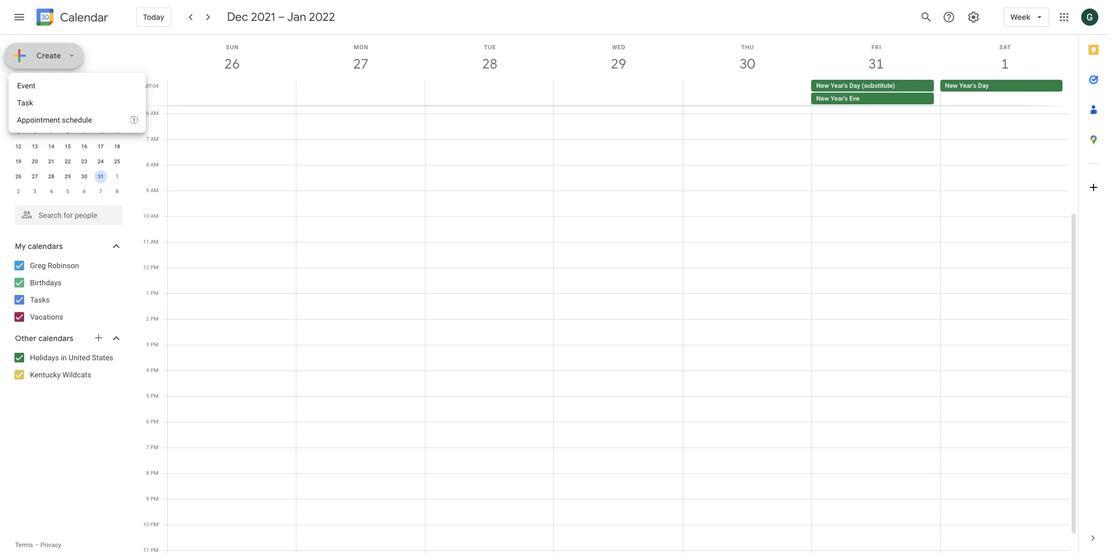 Task type: describe. For each thing, give the bounding box(es) containing it.
11 for 11
[[114, 129, 120, 135]]

january 5 element
[[61, 186, 74, 198]]

27 link
[[349, 52, 373, 77]]

2021 for dec
[[251, 10, 275, 25]]

9 for 9 pm
[[146, 496, 149, 502]]

my calendars list
[[2, 257, 133, 326]]

7 pm
[[146, 445, 159, 451]]

3 for 3 pm
[[146, 342, 149, 348]]

04
[[153, 83, 159, 89]]

3 for 3
[[33, 189, 36, 195]]

row containing 5
[[10, 124, 125, 139]]

5 for 5 pm
[[146, 394, 149, 399]]

6 for 6 am
[[146, 110, 149, 116]]

tasks
[[30, 296, 50, 305]]

28 for 'november 28' element
[[15, 114, 21, 120]]

wildcats
[[62, 371, 91, 380]]

9 am
[[146, 188, 159, 194]]

11 for 11 am
[[143, 239, 149, 245]]

8 for 8 pm
[[146, 471, 149, 477]]

jan
[[287, 10, 306, 25]]

sun
[[226, 44, 239, 51]]

28 element
[[45, 170, 58, 183]]

17
[[98, 144, 104, 150]]

9 pm
[[146, 496, 159, 502]]

new year's eve button
[[812, 93, 934, 105]]

25
[[114, 159, 120, 165]]

calendar
[[60, 10, 108, 25]]

new year's day
[[946, 82, 989, 90]]

7 for 7 pm
[[146, 445, 149, 451]]

mon
[[354, 44, 369, 51]]

vacations
[[30, 313, 63, 322]]

wed
[[612, 44, 626, 51]]

in
[[61, 354, 67, 362]]

31 inside cell
[[98, 174, 104, 180]]

29 for 29 element
[[65, 174, 71, 180]]

greg
[[30, 262, 46, 270]]

2 pm
[[146, 316, 159, 322]]

8 for 8 am
[[146, 162, 149, 168]]

11 am
[[143, 239, 159, 245]]

10 pm
[[143, 522, 159, 528]]

5 pm
[[146, 394, 159, 399]]

7 down appointment schedule
[[50, 129, 53, 135]]

29 element
[[61, 170, 74, 183]]

privacy
[[40, 542, 61, 550]]

15 element
[[61, 140, 74, 153]]

0 horizontal spatial –
[[35, 542, 39, 550]]

new year's day button
[[941, 80, 1063, 92]]

20
[[32, 159, 38, 165]]

24 element
[[94, 155, 107, 168]]

6 for 6 pm
[[146, 419, 149, 425]]

22
[[65, 159, 71, 165]]

other calendars button
[[2, 330, 133, 347]]

26 element
[[12, 170, 25, 183]]

6 pm
[[146, 419, 159, 425]]

birthdays
[[30, 279, 62, 287]]

19 element
[[12, 155, 25, 168]]

1 pm
[[146, 291, 159, 296]]

12 for 12
[[15, 144, 21, 150]]

29 for november 29 'element'
[[32, 114, 38, 120]]

tue
[[484, 44, 496, 51]]

23
[[81, 159, 87, 165]]

10 for 10 pm
[[143, 522, 149, 528]]

my
[[15, 242, 26, 251]]

30 link
[[736, 52, 760, 77]]

row containing 12
[[10, 139, 125, 154]]

sat
[[1000, 44, 1012, 51]]

4 for 4 pm
[[146, 368, 149, 374]]

7 for 7 am
[[146, 136, 149, 142]]

8 for january 8 "element"
[[116, 189, 119, 195]]

13
[[32, 144, 38, 150]]

pm for 9 pm
[[151, 496, 159, 502]]

26 link
[[220, 52, 245, 77]]

november 30 element
[[45, 110, 58, 123]]

other
[[15, 334, 37, 344]]

pm for 12 pm
[[151, 265, 159, 271]]

row containing 26
[[10, 169, 125, 184]]

january 7 element
[[94, 186, 107, 198]]

row containing 2
[[10, 184, 125, 199]]

sat 1
[[1000, 44, 1012, 73]]

8 down schedule
[[66, 129, 69, 135]]

2 for the january 2 element
[[17, 189, 20, 195]]

wed 29
[[611, 44, 626, 73]]

other calendars
[[15, 334, 73, 344]]

fri
[[872, 44, 882, 51]]

8 pm
[[146, 471, 159, 477]]

gmt-04
[[140, 83, 159, 89]]

18 element
[[111, 140, 124, 153]]

tue 28
[[482, 44, 497, 73]]

kentucky
[[30, 371, 61, 380]]

6 for january 6 element
[[83, 189, 86, 195]]

15
[[65, 144, 71, 150]]

robinson
[[48, 262, 79, 270]]

states
[[92, 354, 113, 362]]

day for new year's day (substitute) new year's eve
[[850, 82, 861, 90]]

1 link
[[993, 52, 1018, 77]]

privacy link
[[40, 542, 61, 550]]

31 link
[[864, 52, 889, 77]]

thu 30
[[740, 44, 755, 73]]

pm for 2 pm
[[151, 316, 159, 322]]

row containing 19
[[10, 154, 125, 169]]

today button
[[136, 4, 171, 30]]

fri 31
[[868, 44, 884, 73]]

1 down 12 pm
[[146, 291, 149, 296]]

december 2021
[[15, 81, 71, 91]]

december
[[15, 81, 53, 91]]

terms – privacy
[[15, 542, 61, 550]]

week button
[[1004, 4, 1050, 30]]

18
[[114, 144, 120, 150]]

pm for 1 pm
[[151, 291, 159, 296]]

holidays
[[30, 354, 59, 362]]

kentucky wildcats
[[30, 371, 91, 380]]



Task type: locate. For each thing, give the bounding box(es) containing it.
pm for 5 pm
[[151, 394, 159, 399]]

grid
[[137, 35, 1079, 554]]

28 inside 28 element
[[48, 174, 54, 180]]

9 up 10 am
[[146, 188, 149, 194]]

1 inside sat 1
[[1001, 55, 1009, 73]]

9 inside december 2021 grid
[[83, 129, 86, 135]]

dec
[[227, 10, 248, 25]]

10 up the 17
[[98, 129, 104, 135]]

27 element
[[28, 170, 41, 183]]

6 down the "5 pm" at the bottom of the page
[[146, 419, 149, 425]]

0 vertical spatial 10
[[98, 129, 104, 135]]

row containing 28
[[10, 109, 125, 124]]

1 horizontal spatial 2021
[[251, 10, 275, 25]]

(substitute)
[[862, 82, 896, 90]]

0 vertical spatial 3
[[33, 189, 36, 195]]

9 up 10 pm
[[146, 496, 149, 502]]

1 vertical spatial 26
[[15, 174, 21, 180]]

am down 9 am
[[151, 213, 159, 219]]

my calendars
[[15, 242, 63, 251]]

grid containing 26
[[137, 35, 1079, 554]]

27 down mon
[[353, 55, 368, 73]]

1 vertical spatial 2
[[17, 189, 20, 195]]

pm for 10 pm
[[151, 522, 159, 528]]

pm up 1 pm
[[151, 265, 159, 271]]

pm up 2 pm at the left bottom
[[151, 291, 159, 296]]

year's inside button
[[960, 82, 977, 90]]

1 vertical spatial 5
[[66, 189, 69, 195]]

4
[[50, 189, 53, 195], [146, 368, 149, 374]]

11 up 18
[[114, 129, 120, 135]]

0 vertical spatial 27
[[353, 55, 368, 73]]

appointment schedule
[[17, 116, 92, 124]]

10 up 11 am
[[143, 213, 149, 219]]

january 6 element
[[78, 186, 91, 198]]

1 vertical spatial 11
[[143, 239, 149, 245]]

united
[[69, 354, 90, 362]]

8 up 9 pm at the left bottom of page
[[146, 471, 149, 477]]

22 element
[[61, 155, 74, 168]]

9
[[83, 129, 86, 135], [146, 188, 149, 194], [146, 496, 149, 502]]

Search for people text field
[[21, 206, 116, 225]]

4 am from the top
[[151, 188, 159, 194]]

5 pm from the top
[[151, 368, 159, 374]]

23 element
[[78, 155, 91, 168]]

row inside grid
[[163, 80, 1079, 106]]

29 down the 22 element
[[65, 174, 71, 180]]

0 vertical spatial 31
[[868, 55, 884, 73]]

new year's day (substitute) button
[[812, 80, 934, 92]]

pm down 9 pm at the left bottom of page
[[151, 522, 159, 528]]

11 inside december 2021 grid
[[114, 129, 120, 135]]

calendar element
[[34, 6, 108, 30]]

7 am
[[146, 136, 159, 142]]

21 element
[[45, 155, 58, 168]]

year's for new year's day (substitute) new year's eve
[[831, 82, 848, 90]]

day inside new year's day (substitute) new year's eve
[[850, 82, 861, 90]]

10 am
[[143, 213, 159, 219]]

3 inside row
[[33, 189, 36, 195]]

2021 right december
[[55, 81, 71, 91]]

1 horizontal spatial 27
[[353, 55, 368, 73]]

30 for 30 element
[[81, 174, 87, 180]]

28 down tue
[[482, 55, 497, 73]]

settings menu image
[[968, 11, 981, 24]]

event
[[17, 81, 35, 90]]

29 inside wed 29
[[611, 55, 626, 73]]

eve
[[850, 95, 860, 102]]

4 pm
[[146, 368, 159, 374]]

24
[[98, 159, 104, 165]]

27 down 20 element
[[32, 174, 38, 180]]

1 horizontal spatial 12
[[143, 265, 149, 271]]

1 horizontal spatial day
[[979, 82, 989, 90]]

10 inside row
[[98, 129, 104, 135]]

20 element
[[28, 155, 41, 168]]

0 vertical spatial 29
[[611, 55, 626, 73]]

0 horizontal spatial day
[[850, 82, 861, 90]]

12 inside row
[[15, 144, 21, 150]]

new for new year's day (substitute) new year's eve
[[817, 82, 830, 90]]

12 down 11 am
[[143, 265, 149, 271]]

am for 6 am
[[151, 110, 159, 116]]

6 am from the top
[[151, 239, 159, 245]]

0 vertical spatial 11
[[114, 129, 120, 135]]

0 vertical spatial 28
[[482, 55, 497, 73]]

pm for 3 pm
[[151, 342, 159, 348]]

1 vertical spatial –
[[35, 542, 39, 550]]

7 up 8 am
[[146, 136, 149, 142]]

1 horizontal spatial 4
[[146, 368, 149, 374]]

10
[[98, 129, 104, 135], [143, 213, 149, 219], [143, 522, 149, 528]]

december 2021 grid
[[10, 94, 125, 199]]

2022
[[309, 10, 335, 25]]

tab list
[[1079, 35, 1109, 524]]

1 horizontal spatial 3
[[146, 342, 149, 348]]

2 horizontal spatial 5
[[146, 394, 149, 399]]

0 horizontal spatial 12
[[15, 144, 21, 150]]

4 down 28 element
[[50, 189, 53, 195]]

16
[[81, 144, 87, 150]]

5 down '4 pm'
[[146, 394, 149, 399]]

year's for new year's day
[[960, 82, 977, 90]]

am up 8 am
[[151, 136, 159, 142]]

2021
[[251, 10, 275, 25], [55, 81, 71, 91]]

0 horizontal spatial 5
[[17, 129, 20, 135]]

0 horizontal spatial 29
[[32, 114, 38, 120]]

12
[[15, 144, 21, 150], [143, 265, 149, 271]]

pm for 4 pm
[[151, 368, 159, 374]]

greg robinson
[[30, 262, 79, 270]]

3 up '4 pm'
[[146, 342, 149, 348]]

0 vertical spatial 2021
[[251, 10, 275, 25]]

30 for november 30 element
[[48, 114, 54, 120]]

2 vertical spatial 9
[[146, 496, 149, 502]]

31 down fri
[[868, 55, 884, 73]]

None search field
[[0, 202, 133, 225]]

am for 9 am
[[151, 188, 159, 194]]

10 down 9 pm at the left bottom of page
[[143, 522, 149, 528]]

1 day from the left
[[850, 82, 861, 90]]

1 vertical spatial 31
[[98, 174, 104, 180]]

7 inside january 7 element
[[99, 189, 102, 195]]

0 vertical spatial 12
[[15, 144, 21, 150]]

2021 right dec
[[251, 10, 275, 25]]

28 down the 21 element
[[48, 174, 54, 180]]

1 down 25 element
[[116, 174, 119, 180]]

1 vertical spatial calendars
[[38, 334, 73, 344]]

9 down schedule
[[83, 129, 86, 135]]

day
[[850, 82, 861, 90], [979, 82, 989, 90]]

dec 2021 – jan 2022
[[227, 10, 335, 25]]

12 inside grid
[[143, 265, 149, 271]]

2 horizontal spatial 28
[[482, 55, 497, 73]]

8 down january 1 "element"
[[116, 189, 119, 195]]

add other calendars image
[[93, 333, 104, 344]]

terms link
[[15, 542, 33, 550]]

calendars
[[28, 242, 63, 251], [38, 334, 73, 344]]

create button
[[4, 43, 84, 69]]

25 element
[[111, 155, 124, 168]]

am for 8 am
[[151, 162, 159, 168]]

8 am
[[146, 162, 159, 168]]

m
[[33, 99, 37, 105]]

2 up 16
[[83, 114, 86, 120]]

year's
[[831, 82, 848, 90], [960, 82, 977, 90], [831, 95, 848, 102]]

6 down 30 element
[[83, 189, 86, 195]]

row
[[163, 80, 1079, 106], [10, 94, 125, 109], [10, 109, 125, 124], [10, 124, 125, 139], [10, 139, 125, 154], [10, 154, 125, 169], [10, 169, 125, 184], [10, 184, 125, 199]]

6 inside january 6 element
[[83, 189, 86, 195]]

1 vertical spatial 10
[[143, 213, 149, 219]]

1 horizontal spatial 26
[[224, 55, 239, 73]]

pm down the "5 pm" at the bottom of the page
[[151, 419, 159, 425]]

12 pm
[[143, 265, 159, 271]]

29 inside 'element'
[[32, 114, 38, 120]]

0 horizontal spatial 31
[[98, 174, 104, 180]]

january 2 element
[[12, 186, 25, 198]]

0 vertical spatial 4
[[50, 189, 53, 195]]

pm
[[151, 265, 159, 271], [151, 291, 159, 296], [151, 316, 159, 322], [151, 342, 159, 348], [151, 368, 159, 374], [151, 394, 159, 399], [151, 419, 159, 425], [151, 445, 159, 451], [151, 471, 159, 477], [151, 496, 159, 502], [151, 522, 159, 528]]

schedule
[[62, 116, 92, 124]]

2 pm from the top
[[151, 291, 159, 296]]

12 for 12 pm
[[143, 265, 149, 271]]

28 link
[[478, 52, 502, 77]]

30 inside grid
[[740, 55, 755, 73]]

3
[[33, 189, 36, 195], [146, 342, 149, 348]]

0 horizontal spatial 28
[[15, 114, 21, 120]]

29 down wed
[[611, 55, 626, 73]]

28 inside 'november 28' element
[[15, 114, 21, 120]]

row group containing 28
[[10, 109, 125, 199]]

pm for 6 pm
[[151, 419, 159, 425]]

31 cell
[[92, 169, 109, 184]]

7
[[50, 129, 53, 135], [146, 136, 149, 142], [99, 189, 102, 195], [146, 445, 149, 451]]

1 horizontal spatial 31
[[868, 55, 884, 73]]

7 pm from the top
[[151, 419, 159, 425]]

26 down sun
[[224, 55, 239, 73]]

4 up the "5 pm" at the bottom of the page
[[146, 368, 149, 374]]

1 horizontal spatial 29
[[65, 174, 71, 180]]

3 inside grid
[[146, 342, 149, 348]]

31 element
[[94, 170, 107, 183]]

0 vertical spatial 30
[[740, 55, 755, 73]]

1 vertical spatial 4
[[146, 368, 149, 374]]

calendars inside 'dropdown button'
[[38, 334, 73, 344]]

pm for 8 pm
[[151, 471, 159, 477]]

7 for january 7 element at the top
[[99, 189, 102, 195]]

7 down 31 element
[[99, 189, 102, 195]]

14
[[48, 144, 54, 150]]

row containing new year's day (substitute)
[[163, 80, 1079, 106]]

26 inside 26 element
[[15, 174, 21, 180]]

1 vertical spatial 29
[[32, 114, 38, 120]]

am down 8 am
[[151, 188, 159, 194]]

7 down 6 pm
[[146, 445, 149, 451]]

november 29 element
[[28, 110, 41, 123]]

am up 12 pm
[[151, 239, 159, 245]]

30 element
[[78, 170, 91, 183]]

week
[[1011, 12, 1031, 22]]

31 inside grid
[[868, 55, 884, 73]]

– left jan
[[278, 10, 285, 25]]

0 vertical spatial 9
[[83, 129, 86, 135]]

calendars for other calendars
[[38, 334, 73, 344]]

3 am from the top
[[151, 162, 159, 168]]

31 down 24 element
[[98, 174, 104, 180]]

9 for 9
[[83, 129, 86, 135]]

new inside button
[[946, 82, 958, 90]]

14 element
[[45, 140, 58, 153]]

pm down 8 pm
[[151, 496, 159, 502]]

11 pm from the top
[[151, 522, 159, 528]]

9 pm from the top
[[151, 471, 159, 477]]

new
[[817, 82, 830, 90], [946, 82, 958, 90], [817, 95, 830, 102]]

29 down m
[[32, 114, 38, 120]]

january 1 element
[[111, 170, 124, 183]]

pm for 7 pm
[[151, 445, 159, 451]]

13 element
[[28, 140, 41, 153]]

10 pm from the top
[[151, 496, 159, 502]]

cell containing new year's day (substitute)
[[812, 80, 941, 106]]

1 right november 30 element
[[66, 114, 69, 120]]

terms
[[15, 542, 33, 550]]

29 link
[[607, 52, 631, 77]]

3 pm
[[146, 342, 159, 348]]

0 horizontal spatial 30
[[48, 114, 54, 120]]

sun 26
[[224, 44, 239, 73]]

1 horizontal spatial 28
[[48, 174, 54, 180]]

1 pm from the top
[[151, 265, 159, 271]]

calendars up in
[[38, 334, 73, 344]]

0 horizontal spatial 2
[[17, 189, 20, 195]]

10 for 10 am
[[143, 213, 149, 219]]

1 horizontal spatial –
[[278, 10, 285, 25]]

26 inside grid
[[224, 55, 239, 73]]

am for 10 am
[[151, 213, 159, 219]]

row group
[[10, 109, 125, 199]]

2 horizontal spatial 30
[[740, 55, 755, 73]]

cell
[[168, 80, 297, 106], [297, 80, 425, 106], [425, 80, 554, 106], [554, 80, 683, 106], [683, 80, 812, 106], [812, 80, 941, 106], [92, 109, 109, 124]]

1 vertical spatial 28
[[15, 114, 21, 120]]

mon 27
[[353, 44, 369, 73]]

0 vertical spatial 2
[[83, 114, 86, 120]]

3 pm from the top
[[151, 316, 159, 322]]

thu
[[742, 44, 755, 51]]

january 4 element
[[45, 186, 58, 198]]

0 horizontal spatial 11
[[114, 129, 120, 135]]

2 vertical spatial 10
[[143, 522, 149, 528]]

11 element
[[111, 125, 124, 138]]

– right terms
[[35, 542, 39, 550]]

pm down '4 pm'
[[151, 394, 159, 399]]

8 up 9 am
[[146, 162, 149, 168]]

4 for 4
[[50, 189, 53, 195]]

1 inside "element"
[[116, 174, 119, 180]]

28 for 28 element
[[48, 174, 54, 180]]

21
[[48, 159, 54, 165]]

1 vertical spatial 12
[[143, 265, 149, 271]]

am up 9 am
[[151, 162, 159, 168]]

calendars inside dropdown button
[[28, 242, 63, 251]]

8 pm from the top
[[151, 445, 159, 451]]

0 vertical spatial 5
[[17, 129, 20, 135]]

2 vertical spatial 5
[[146, 394, 149, 399]]

11
[[114, 129, 120, 135], [143, 239, 149, 245]]

pm up the "5 pm" at the bottom of the page
[[151, 368, 159, 374]]

calendar heading
[[58, 10, 108, 25]]

main drawer image
[[13, 11, 26, 24]]

6 pm from the top
[[151, 394, 159, 399]]

9 for 9 am
[[146, 188, 149, 194]]

2 vertical spatial 29
[[65, 174, 71, 180]]

2 for 2 pm
[[146, 316, 149, 322]]

2 down 1 pm
[[146, 316, 149, 322]]

29
[[611, 55, 626, 73], [32, 114, 38, 120], [65, 174, 71, 180]]

day inside new year's day button
[[979, 82, 989, 90]]

2 am from the top
[[151, 136, 159, 142]]

5 down 29 element
[[66, 189, 69, 195]]

1 vertical spatial 9
[[146, 188, 149, 194]]

1 vertical spatial 3
[[146, 342, 149, 348]]

0 vertical spatial 26
[[224, 55, 239, 73]]

27 inside row
[[32, 174, 38, 180]]

5 for "january 5" element
[[66, 189, 69, 195]]

11 down 10 am
[[143, 239, 149, 245]]

new for new year's day
[[946, 82, 958, 90]]

1 vertical spatial 27
[[32, 174, 38, 180]]

1 horizontal spatial 5
[[66, 189, 69, 195]]

am up 7 am
[[151, 110, 159, 116]]

1 down the sat
[[1001, 55, 1009, 73]]

17 element
[[94, 140, 107, 153]]

am for 11 am
[[151, 239, 159, 245]]

am for 7 am
[[151, 136, 159, 142]]

day for new year's day
[[979, 82, 989, 90]]

create
[[36, 51, 61, 61]]

today
[[143, 12, 164, 22]]

27 inside mon 27
[[353, 55, 368, 73]]

gmt-
[[140, 83, 153, 89]]

2 horizontal spatial 2
[[146, 316, 149, 322]]

10 element
[[94, 125, 107, 138]]

2 vertical spatial 2
[[146, 316, 149, 322]]

january 3 element
[[28, 186, 41, 198]]

6 down appointment
[[33, 129, 36, 135]]

2
[[83, 114, 86, 120], [17, 189, 20, 195], [146, 316, 149, 322]]

1 am from the top
[[151, 110, 159, 116]]

pm up '4 pm'
[[151, 342, 159, 348]]

1 vertical spatial 30
[[48, 114, 54, 120]]

1 vertical spatial 2021
[[55, 81, 71, 91]]

19
[[15, 159, 21, 165]]

0 vertical spatial calendars
[[28, 242, 63, 251]]

2 vertical spatial 28
[[48, 174, 54, 180]]

2 horizontal spatial 29
[[611, 55, 626, 73]]

0 horizontal spatial 26
[[15, 174, 21, 180]]

new year's day (substitute) new year's eve
[[817, 82, 896, 102]]

12 up 19
[[15, 144, 21, 150]]

november 28 element
[[12, 110, 25, 123]]

5
[[17, 129, 20, 135], [66, 189, 69, 195], [146, 394, 149, 399]]

8 inside "element"
[[116, 189, 119, 195]]

0 horizontal spatial 27
[[32, 174, 38, 180]]

my calendars button
[[2, 238, 133, 255]]

4 pm from the top
[[151, 342, 159, 348]]

10 for 10
[[98, 129, 104, 135]]

6 up 7 am
[[146, 110, 149, 116]]

calendars for my calendars
[[28, 242, 63, 251]]

5 down 'november 28' element
[[17, 129, 20, 135]]

row containing s
[[10, 94, 125, 109]]

28 down s
[[15, 114, 21, 120]]

6 am
[[146, 110, 159, 116]]

16 element
[[78, 140, 91, 153]]

8
[[66, 129, 69, 135], [146, 162, 149, 168], [116, 189, 119, 195], [146, 471, 149, 477]]

4 inside 'element'
[[50, 189, 53, 195]]

2 vertical spatial 30
[[81, 174, 87, 180]]

am
[[151, 110, 159, 116], [151, 136, 159, 142], [151, 162, 159, 168], [151, 188, 159, 194], [151, 213, 159, 219], [151, 239, 159, 245]]

pm down 6 pm
[[151, 445, 159, 451]]

5 am from the top
[[151, 213, 159, 219]]

other calendars list
[[2, 350, 133, 384]]

0 horizontal spatial 4
[[50, 189, 53, 195]]

28
[[482, 55, 497, 73], [15, 114, 21, 120], [48, 174, 54, 180]]

1 horizontal spatial 11
[[143, 239, 149, 245]]

pm down 7 pm
[[151, 471, 159, 477]]

12 element
[[12, 140, 25, 153]]

pm up 3 pm
[[151, 316, 159, 322]]

3 down 27 element
[[33, 189, 36, 195]]

calendars up greg
[[28, 242, 63, 251]]

appointment
[[17, 116, 60, 124]]

28 inside grid
[[482, 55, 497, 73]]

2 down 26 element
[[17, 189, 20, 195]]

january 8 element
[[111, 186, 124, 198]]

30 down 23 element
[[81, 174, 87, 180]]

30 right november 29 'element'
[[48, 114, 54, 120]]

0 horizontal spatial 3
[[33, 189, 36, 195]]

30 down the thu
[[740, 55, 755, 73]]

5 inside grid
[[146, 394, 149, 399]]

task
[[17, 99, 33, 107]]

27
[[353, 55, 368, 73], [32, 174, 38, 180]]

26 down 19 element at the top left
[[15, 174, 21, 180]]

0 vertical spatial –
[[278, 10, 285, 25]]

0 horizontal spatial 2021
[[55, 81, 71, 91]]

1 horizontal spatial 30
[[81, 174, 87, 180]]

2 day from the left
[[979, 82, 989, 90]]

2021 for december
[[55, 81, 71, 91]]

1 horizontal spatial 2
[[83, 114, 86, 120]]



Task type: vqa. For each thing, say whether or not it's contained in the screenshot.


